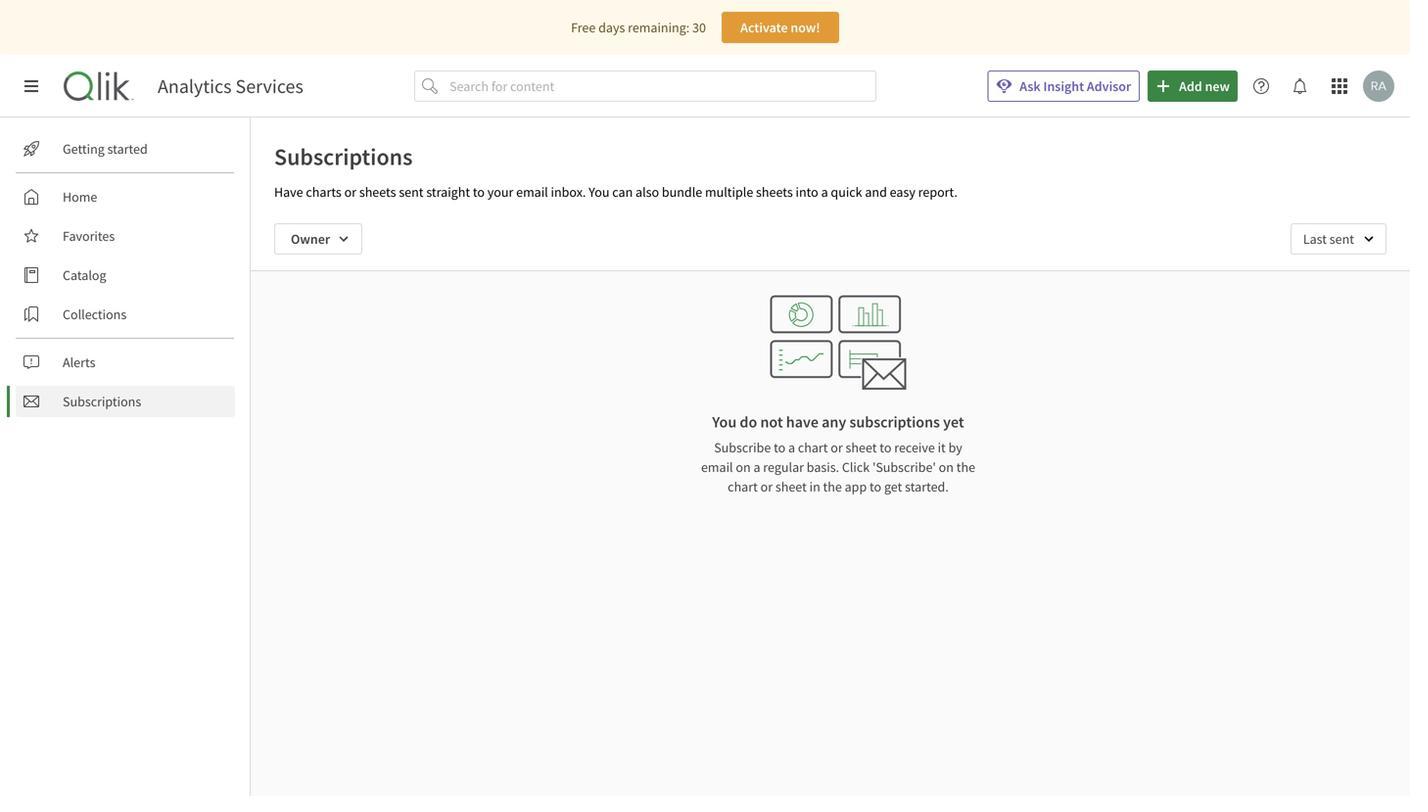 Task type: vqa. For each thing, say whether or not it's contained in the screenshot.
ASK INSIGHT ADVISOR button on the right top
yes



Task type: describe. For each thing, give the bounding box(es) containing it.
filters region
[[251, 208, 1411, 270]]

favorites
[[63, 227, 115, 245]]

get
[[885, 478, 903, 496]]

subscriptions inside navigation pane element
[[63, 393, 141, 410]]

ask
[[1020, 77, 1041, 95]]

home
[[63, 188, 97, 206]]

new
[[1206, 77, 1230, 95]]

have charts or sheets sent straight to your email inbox. you can also bundle multiple sheets into a quick and easy report.
[[274, 183, 958, 201]]

ruby anderson image
[[1364, 71, 1395, 102]]

0 horizontal spatial or
[[344, 183, 357, 201]]

your
[[488, 183, 514, 201]]

to down subscriptions
[[880, 439, 892, 457]]

1 sheets from the left
[[359, 183, 396, 201]]

0 horizontal spatial sheet
[[776, 478, 807, 496]]

any
[[822, 412, 847, 432]]

bundle
[[662, 183, 703, 201]]

add new
[[1180, 77, 1230, 95]]

add new button
[[1148, 71, 1238, 102]]

ask insight advisor
[[1020, 77, 1132, 95]]

basis.
[[807, 458, 840, 476]]

activate
[[741, 19, 788, 36]]

getting started
[[63, 140, 148, 158]]

0 vertical spatial a
[[822, 183, 828, 201]]

add
[[1180, 77, 1203, 95]]

catalog link
[[16, 260, 235, 291]]

0 horizontal spatial email
[[516, 183, 548, 201]]

close sidebar menu image
[[24, 78, 39, 94]]

'subscribe'
[[873, 458, 936, 476]]

straight
[[426, 183, 470, 201]]

0 horizontal spatial sent
[[399, 183, 424, 201]]

advisor
[[1087, 77, 1132, 95]]

free
[[571, 19, 596, 36]]

last
[[1304, 230, 1327, 248]]

ask insight advisor button
[[988, 71, 1141, 102]]

regular
[[763, 458, 804, 476]]

1 horizontal spatial or
[[761, 478, 773, 496]]

free days remaining: 30
[[571, 19, 706, 36]]

can
[[613, 183, 633, 201]]

Last sent field
[[1291, 223, 1387, 255]]

30
[[693, 19, 706, 36]]

1 horizontal spatial a
[[789, 439, 796, 457]]

sent inside field
[[1330, 230, 1355, 248]]

not
[[761, 412, 783, 432]]

activate now! link
[[722, 12, 840, 43]]

now!
[[791, 19, 821, 36]]

to left your
[[473, 183, 485, 201]]

by
[[949, 439, 963, 457]]

1 vertical spatial or
[[831, 439, 843, 457]]

yet
[[944, 412, 965, 432]]

easy
[[890, 183, 916, 201]]



Task type: locate. For each thing, give the bounding box(es) containing it.
1 vertical spatial chart
[[728, 478, 758, 496]]

1 vertical spatial a
[[789, 439, 796, 457]]

1 on from the left
[[736, 458, 751, 476]]

chart
[[798, 439, 828, 457], [728, 478, 758, 496]]

0 vertical spatial you
[[589, 183, 610, 201]]

navigation pane element
[[0, 125, 250, 425]]

a right into
[[822, 183, 828, 201]]

catalog
[[63, 266, 106, 284]]

subscriptions
[[274, 142, 413, 171], [63, 393, 141, 410]]

the down by
[[957, 458, 976, 476]]

analytics services element
[[158, 74, 304, 98]]

activate now!
[[741, 19, 821, 36]]

subscribe
[[714, 439, 771, 457]]

chart up basis.
[[798, 439, 828, 457]]

0 vertical spatial or
[[344, 183, 357, 201]]

2 vertical spatial or
[[761, 478, 773, 496]]

0 horizontal spatial subscriptions
[[63, 393, 141, 410]]

analytics services
[[158, 74, 304, 98]]

a up the regular
[[789, 439, 796, 457]]

you inside the you do not have any subscriptions yet subscribe to a chart or sheet to receive it by email on a regular basis. click 'subscribe' on the chart or sheet in the app to get started.
[[713, 412, 737, 432]]

1 horizontal spatial sheet
[[846, 439, 877, 457]]

it
[[938, 439, 946, 457]]

2 sheets from the left
[[756, 183, 793, 201]]

analytics
[[158, 74, 232, 98]]

alerts link
[[16, 347, 235, 378]]

charts
[[306, 183, 342, 201]]

also
[[636, 183, 659, 201]]

collections link
[[16, 299, 235, 330]]

1 horizontal spatial sheets
[[756, 183, 793, 201]]

a down subscribe
[[754, 458, 761, 476]]

to up the regular
[[774, 439, 786, 457]]

0 horizontal spatial sheets
[[359, 183, 396, 201]]

2 on from the left
[[939, 458, 954, 476]]

1 vertical spatial sent
[[1330, 230, 1355, 248]]

chart down subscribe
[[728, 478, 758, 496]]

1 horizontal spatial the
[[957, 458, 976, 476]]

Search for content text field
[[446, 70, 877, 102]]

0 vertical spatial sent
[[399, 183, 424, 201]]

you
[[589, 183, 610, 201], [713, 412, 737, 432]]

2 horizontal spatial or
[[831, 439, 843, 457]]

alerts
[[63, 354, 95, 371]]

sent right last
[[1330, 230, 1355, 248]]

remaining:
[[628, 19, 690, 36]]

1 vertical spatial the
[[823, 478, 842, 496]]

getting
[[63, 140, 105, 158]]

0 vertical spatial chart
[[798, 439, 828, 457]]

1 horizontal spatial subscriptions
[[274, 142, 413, 171]]

1 vertical spatial email
[[701, 458, 733, 476]]

0 vertical spatial the
[[957, 458, 976, 476]]

0 vertical spatial email
[[516, 183, 548, 201]]

insight
[[1044, 77, 1085, 95]]

you left can
[[589, 183, 610, 201]]

on down it
[[939, 458, 954, 476]]

or up basis.
[[831, 439, 843, 457]]

0 horizontal spatial the
[[823, 478, 842, 496]]

or down the regular
[[761, 478, 773, 496]]

1 horizontal spatial you
[[713, 412, 737, 432]]

sheets
[[359, 183, 396, 201], [756, 183, 793, 201]]

in
[[810, 478, 821, 496]]

getting started link
[[16, 133, 235, 165]]

subscriptions up charts
[[274, 142, 413, 171]]

sent left straight
[[399, 183, 424, 201]]

1 horizontal spatial sent
[[1330, 230, 1355, 248]]

0 horizontal spatial chart
[[728, 478, 758, 496]]

1 vertical spatial sheet
[[776, 478, 807, 496]]

you do not have any subscriptions yet subscribe to a chart or sheet to receive it by email on a regular basis. click 'subscribe' on the chart or sheet in the app to get started.
[[701, 412, 976, 496]]

and
[[865, 183, 887, 201]]

click
[[842, 458, 870, 476]]

1 vertical spatial you
[[713, 412, 737, 432]]

email inside the you do not have any subscriptions yet subscribe to a chart or sheet to receive it by email on a regular basis. click 'subscribe' on the chart or sheet in the app to get started.
[[701, 458, 733, 476]]

home link
[[16, 181, 235, 213]]

1 vertical spatial subscriptions
[[63, 393, 141, 410]]

1 horizontal spatial chart
[[798, 439, 828, 457]]

started.
[[905, 478, 949, 496]]

services
[[236, 74, 304, 98]]

0 vertical spatial sheet
[[846, 439, 877, 457]]

subscriptions link
[[16, 386, 235, 417]]

app
[[845, 478, 867, 496]]

2 horizontal spatial a
[[822, 183, 828, 201]]

the
[[957, 458, 976, 476], [823, 478, 842, 496]]

the right in
[[823, 478, 842, 496]]

to
[[473, 183, 485, 201], [774, 439, 786, 457], [880, 439, 892, 457], [870, 478, 882, 496]]

started
[[107, 140, 148, 158]]

sheet up click
[[846, 439, 877, 457]]

1 horizontal spatial email
[[701, 458, 733, 476]]

or right charts
[[344, 183, 357, 201]]

owner
[[291, 230, 330, 248]]

multiple
[[705, 183, 754, 201]]

on down subscribe
[[736, 458, 751, 476]]

email right your
[[516, 183, 548, 201]]

0 horizontal spatial a
[[754, 458, 761, 476]]

subscriptions down alerts
[[63, 393, 141, 410]]

sheets right charts
[[359, 183, 396, 201]]

report.
[[919, 183, 958, 201]]

days
[[599, 19, 625, 36]]

0 horizontal spatial on
[[736, 458, 751, 476]]

email
[[516, 183, 548, 201], [701, 458, 733, 476]]

last sent
[[1304, 230, 1355, 248]]

a
[[822, 183, 828, 201], [789, 439, 796, 457], [754, 458, 761, 476]]

sheets left into
[[756, 183, 793, 201]]

into
[[796, 183, 819, 201]]

2 vertical spatial a
[[754, 458, 761, 476]]

do
[[740, 412, 758, 432]]

you left do
[[713, 412, 737, 432]]

sheet
[[846, 439, 877, 457], [776, 478, 807, 496]]

0 vertical spatial subscriptions
[[274, 142, 413, 171]]

on
[[736, 458, 751, 476], [939, 458, 954, 476]]

sheet down the regular
[[776, 478, 807, 496]]

quick
[[831, 183, 863, 201]]

1 horizontal spatial on
[[939, 458, 954, 476]]

to left get
[[870, 478, 882, 496]]

sent
[[399, 183, 424, 201], [1330, 230, 1355, 248]]

subscriptions
[[850, 412, 940, 432]]

owner button
[[274, 223, 363, 255]]

have
[[274, 183, 303, 201]]

collections
[[63, 306, 127, 323]]

0 horizontal spatial you
[[589, 183, 610, 201]]

have
[[786, 412, 819, 432]]

email down subscribe
[[701, 458, 733, 476]]

favorites link
[[16, 220, 235, 252]]

or
[[344, 183, 357, 201], [831, 439, 843, 457], [761, 478, 773, 496]]

inbox.
[[551, 183, 586, 201]]

receive
[[895, 439, 935, 457]]



